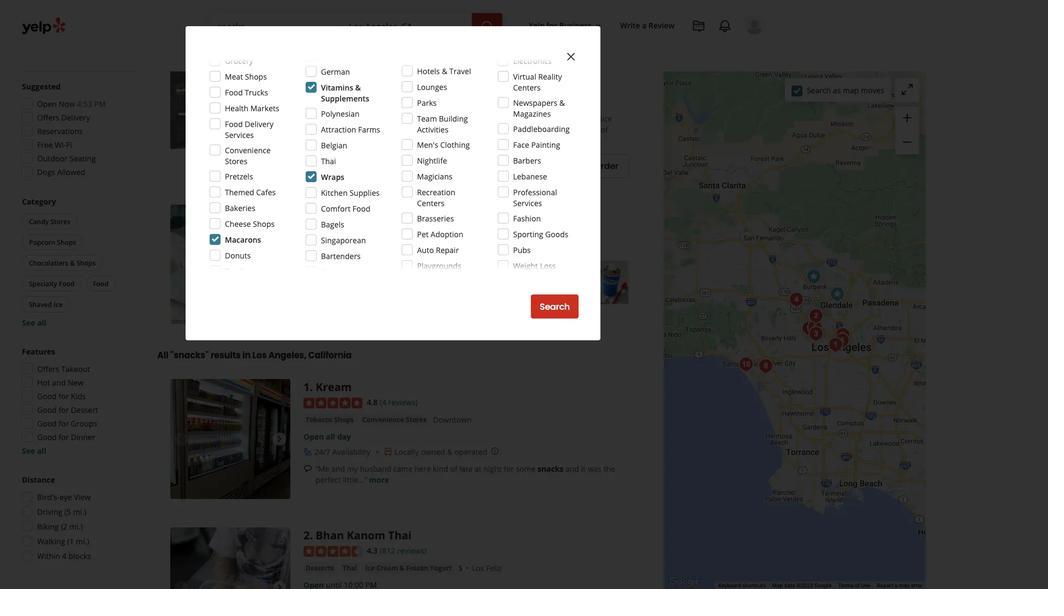 Task type: describe. For each thing, give the bounding box(es) containing it.
face painting
[[513, 140, 561, 150]]

eye
[[60, 492, 72, 503]]

shaved ice
[[29, 300, 63, 309]]

husband
[[360, 464, 391, 474]]

travel
[[450, 66, 471, 76]]

flavor factory candy image
[[827, 284, 849, 306]]

centers for virtual
[[513, 82, 541, 93]]

specialty food button
[[22, 276, 82, 292]]

close image
[[565, 50, 578, 63]]

centers inside 'recreation centers'
[[417, 198, 445, 208]]

16 checkmark v2 image
[[420, 162, 429, 170]]

24/7
[[315, 447, 331, 458]]

1 vertical spatial more link
[[369, 475, 389, 485]]

food for food
[[93, 279, 109, 288]]

group containing suggested
[[19, 81, 135, 181]]

see all button for category
[[22, 318, 46, 328]]

for for groups
[[59, 419, 69, 429]]

reviews) for 1 . kream
[[389, 398, 418, 408]]

user actions element
[[520, 14, 780, 81]]

1 horizontal spatial dairy queen/orange julius treat ctr image
[[803, 266, 825, 288]]

and-
[[335, 97, 351, 107]]

map for error
[[899, 583, 910, 590]]

1 vertical spatial yogurt
[[370, 227, 392, 236]]

shops for tobacco shops
[[334, 416, 354, 425]]

10:00
[[344, 81, 364, 92]]

pm for open until 10:00 pm
[[366, 81, 377, 92]]

1 vertical spatial all
[[326, 432, 335, 442]]

for right night
[[504, 464, 514, 474]]

previous image for kream image
[[175, 433, 188, 447]]

delivery for food delivery services
[[245, 119, 274, 129]]

until for until 10:00 pm
[[326, 81, 342, 92]]

hot for hot and new
[[37, 378, 50, 388]]

"where
[[316, 114, 344, 124]]

16 speech v2 image
[[304, 115, 312, 124]]

open for open now 4:53 pm
[[37, 99, 57, 109]]

see all for features
[[22, 446, 46, 456]]

notifications image
[[719, 20, 732, 33]]

©2023
[[797, 583, 813, 590]]

food trucks
[[225, 87, 268, 97]]

ice inside "button"
[[54, 300, 63, 309]]

1 horizontal spatial los
[[472, 564, 484, 574]]

professional
[[513, 187, 557, 197]]

0 vertical spatial ice cream & frozen yogurt link
[[304, 64, 395, 75]]

pubs
[[513, 245, 531, 255]]

4.8 star rating image
[[304, 398, 363, 409]]

0 vertical spatial yogurt
[[370, 65, 392, 74]]

1 vertical spatial of
[[450, 464, 458, 474]]

0 horizontal spatial dairy queen/orange julius treat ctr image
[[170, 205, 291, 325]]

all "snacks" results in los angeles, california
[[157, 350, 352, 362]]

next image for fourth 'slideshow' element
[[273, 582, 286, 590]]

mi.) for driving (5 mi.)
[[73, 507, 86, 517]]

3 slideshow element from the top
[[170, 380, 291, 500]]

stores for candy stores button
[[50, 217, 70, 226]]

paddleboarding
[[513, 124, 570, 134]]

see all for category
[[22, 318, 46, 328]]

because
[[340, 125, 370, 135]]

auto
[[417, 245, 434, 255]]

juicy?!?!
[[396, 114, 426, 124]]

moves
[[861, 85, 885, 95]]

1
[[304, 380, 310, 395]]

perfect
[[316, 475, 341, 485]]

search for search as map moves
[[807, 85, 831, 95]]

16 info v2 image
[[241, 1, 249, 9]]

search for search
[[540, 301, 570, 313]]

biking
[[37, 522, 59, 532]]

& inside vitamins & supplements
[[355, 82, 361, 93]]

candy stores
[[29, 217, 70, 226]]

desserts
[[306, 564, 334, 573]]

kaminari gyoza bar image
[[832, 330, 854, 352]]

restaurants link
[[207, 39, 282, 71]]

2 horizontal spatial delivery
[[386, 162, 412, 171]]

ctr
[[484, 205, 501, 220]]

map for moves
[[843, 85, 859, 95]]

good for dessert
[[37, 405, 98, 415]]

loss
[[540, 261, 556, 271]]

parks
[[417, 97, 437, 108]]

dairy
[[304, 205, 333, 220]]

0 vertical spatial los
[[252, 350, 267, 362]]

hot and new
[[37, 378, 84, 388]]

all for features
[[37, 446, 46, 456]]

dogs allowed
[[37, 167, 85, 177]]

1 vertical spatial thai
[[388, 528, 412, 543]]

convenience inside button
[[362, 416, 404, 425]]

1 vertical spatial ice cream & frozen yogurt
[[306, 227, 392, 236]]

chocolatiers & shops button
[[22, 255, 103, 271]]

(812
[[380, 546, 395, 557]]

map
[[773, 583, 783, 590]]

outdoor for outdoor seating
[[37, 153, 68, 164]]

yelp for business
[[529, 20, 592, 30]]

my
[[347, 464, 358, 474]]

wraps
[[321, 172, 345, 182]]

0 vertical spatial ice cream & frozen yogurt
[[306, 65, 392, 74]]

in
[[242, 350, 251, 362]]

bakeries
[[225, 203, 256, 213]]

been
[[375, 114, 394, 124]]

2 vertical spatial yogurt
[[430, 564, 452, 573]]

google
[[815, 583, 832, 590]]

1 vertical spatial bhan kanom thai image
[[170, 528, 291, 590]]

candy
[[29, 217, 49, 226]]

16 checkmark v2 image
[[304, 162, 312, 170]]

kanom
[[347, 528, 386, 543]]

until for until 8:00 pm
[[326, 243, 342, 254]]

start order link
[[561, 154, 629, 178]]

nightlife
[[417, 155, 447, 166]]

2 vertical spatial ice cream & frozen yogurt
[[366, 564, 452, 573]]

blocks
[[69, 551, 91, 562]]

suggested
[[22, 81, 61, 91]]

keyboard shortcuts
[[719, 583, 766, 590]]

2 . bhan kanom thai
[[304, 528, 412, 543]]

frozen for ice cream & frozen yogurt link to the top
[[347, 65, 369, 74]]

16 locally owned v2 image
[[384, 448, 393, 457]]

california
[[308, 350, 352, 362]]

all for category
[[37, 318, 46, 328]]

los feliz
[[472, 564, 502, 574]]

a for report
[[895, 583, 898, 590]]

and it was the perfect little..."
[[316, 464, 616, 485]]

1 vertical spatial ice cream & frozen yogurt link
[[304, 226, 395, 237]]

drinks
[[385, 125, 407, 135]]

. for 2
[[310, 528, 313, 543]]

2 slideshow element from the top
[[170, 205, 291, 325]]

1 vertical spatial ice cream & frozen yogurt button
[[304, 226, 395, 237]]

$
[[459, 564, 463, 574]]

good for good for dinner
[[37, 432, 57, 443]]

map region
[[609, 0, 1028, 590]]

next image for second 'slideshow' element from the bottom of the page
[[273, 433, 286, 447]]

open now 4:53 pm
[[37, 99, 106, 109]]

offers for offers takeout
[[37, 364, 59, 374]]

write a review link
[[616, 15, 679, 35]]

report a map error link
[[877, 583, 923, 590]]

bhan kanom thai link
[[316, 528, 412, 543]]

hot for hot dogs
[[485, 65, 497, 74]]

recreation
[[417, 187, 456, 197]]

0 vertical spatial cream
[[317, 65, 338, 74]]

night
[[484, 464, 502, 474]]

shops for cheese shops
[[253, 219, 275, 229]]

ice down home services
[[306, 65, 315, 74]]

0 vertical spatial ice cream & frozen yogurt button
[[304, 64, 395, 75]]

expand map image
[[901, 83, 914, 96]]

"me
[[316, 464, 330, 474]]

shops for popcorn shops
[[57, 238, 76, 247]]

see for features
[[22, 446, 35, 456]]

thai button
[[341, 563, 359, 574]]

they're
[[552, 125, 577, 135]]

with
[[542, 114, 558, 124]]

ice down the dairy
[[306, 227, 315, 236]]

supplements
[[321, 93, 370, 103]]

dessert
[[71, 405, 98, 415]]

popcorn shops
[[29, 238, 76, 247]]

markets
[[251, 103, 279, 113]]

meat shops
[[225, 71, 267, 82]]

"me and my husband came here kind of late at night for some snacks
[[316, 464, 564, 474]]

88 hotdog & juicy image
[[806, 324, 827, 345]]

german
[[321, 66, 350, 77]]

4.3 link
[[367, 545, 378, 557]]

ice down "4.3"
[[366, 564, 375, 573]]

bars
[[419, 65, 433, 74]]

16 speech v2 image
[[304, 465, 312, 474]]

dinner
[[71, 432, 95, 443]]

0 vertical spatial more
[[382, 135, 403, 146]]

julius
[[419, 205, 449, 220]]

2 horizontal spatial of
[[855, 583, 860, 590]]

healthy
[[384, 97, 411, 107]]

business categories element
[[207, 39, 765, 71]]

0 vertical spatial more link
[[382, 135, 403, 146]]

for for dessert
[[59, 405, 69, 415]]

mario kart snack station image
[[786, 289, 808, 311]]

chocolatiers & shops
[[29, 259, 96, 268]]

thai inside search dialog
[[321, 156, 336, 166]]

clothing
[[440, 140, 470, 150]]

4.8
[[367, 398, 378, 408]]

fashion
[[513, 213, 541, 224]]

comfort
[[321, 203, 351, 214]]

mi.) for biking (2 mi.)
[[69, 522, 83, 532]]

operated
[[455, 447, 488, 458]]

0 vertical spatial bhan kanom thai image
[[806, 306, 827, 327]]

4.8 link
[[367, 397, 378, 409]]

dogs inside button
[[498, 65, 514, 74]]

offers for offers delivery
[[37, 112, 59, 123]]

1 vertical spatial cream
[[317, 227, 338, 236]]

4.3 star rating image
[[304, 547, 363, 558]]

day
[[337, 432, 351, 442]]



Task type: locate. For each thing, give the bounding box(es) containing it.
1 horizontal spatial outdoor
[[315, 162, 341, 171]]

1 vertical spatial reviews)
[[397, 546, 427, 557]]

group containing category
[[20, 196, 135, 328]]

ice cream & frozen yogurt button up "10:00"
[[304, 64, 395, 75]]

for for business
[[547, 20, 558, 30]]

1 horizontal spatial delivery
[[245, 119, 274, 129]]

stores down (4 reviews)
[[406, 416, 427, 425]]

1 vertical spatial services
[[225, 130, 254, 140]]

centers for weight
[[513, 272, 541, 282]]

the inside "and it was the perfect little...""
[[604, 464, 616, 474]]

ice cream & frozen yogurt up the 8:00
[[306, 227, 392, 236]]

convenience stores button
[[360, 415, 429, 426]]

yelp for business button
[[525, 15, 607, 35]]

4 slideshow element from the top
[[170, 528, 291, 590]]

1 offers from the top
[[37, 112, 59, 123]]

4:53
[[77, 99, 92, 109]]

1 horizontal spatial 88 hotdog & juicy image
[[806, 324, 827, 345]]

0 vertical spatial mi.)
[[73, 507, 86, 517]]

yogurt down queen/orange
[[370, 227, 392, 236]]

1 vertical spatial 88 hotdog & juicy image
[[806, 324, 827, 345]]

dairy queen/orange julius treat ctr image
[[170, 205, 291, 325], [803, 266, 825, 288]]

open up grab- at left
[[304, 81, 324, 92]]

juice bars & smoothies
[[401, 65, 476, 74]]

meat
[[225, 71, 243, 82]]

0 vertical spatial next image
[[273, 433, 286, 447]]

services for professional services
[[513, 198, 542, 208]]

1 . from the top
[[310, 380, 313, 395]]

2 good from the top
[[37, 405, 57, 415]]

0 vertical spatial see
[[22, 318, 35, 328]]

for up good for dinner
[[59, 419, 69, 429]]

the down u
[[372, 125, 383, 135]]

1 next image from the top
[[273, 433, 286, 447]]

0 vertical spatial until
[[326, 81, 342, 92]]

stores inside search dialog
[[225, 156, 248, 166]]

pm right the 8:00
[[361, 243, 373, 254]]

stores right candy at left top
[[50, 217, 70, 226]]

themed cafes
[[225, 187, 276, 197]]

for for dinner
[[59, 432, 69, 443]]

yogurt left $
[[430, 564, 452, 573]]

. for 1
[[310, 380, 313, 395]]

2 vertical spatial pm
[[361, 243, 373, 254]]

search inside search button
[[540, 301, 570, 313]]

good for good for kids
[[37, 391, 57, 402]]

outdoor seating
[[37, 153, 96, 164]]

ice cream & frozen yogurt down "(812 reviews)"
[[366, 564, 452, 573]]

grab-and-go
[[315, 97, 360, 107]]

frozen up "10:00"
[[347, 65, 369, 74]]

0 vertical spatial frozen
[[347, 65, 369, 74]]

way
[[450, 125, 464, 135]]

more
[[382, 135, 403, 146], [369, 475, 389, 485]]

zoom out image
[[901, 136, 914, 149]]

1 vertical spatial dogs
[[37, 167, 55, 177]]

food for food delivery services
[[225, 119, 243, 129]]

2 vertical spatial frozen
[[406, 564, 428, 573]]

centers inside virtual reality centers
[[513, 82, 541, 93]]

angeles,
[[269, 350, 307, 362]]

& inside the newspapers & magazines
[[560, 97, 565, 108]]

1 vertical spatial los
[[472, 564, 484, 574]]

option group
[[19, 475, 135, 565]]

for down good for kids
[[59, 405, 69, 415]]

los left feliz
[[472, 564, 484, 574]]

option group containing distance
[[19, 475, 135, 565]]

2 vertical spatial mi.)
[[76, 537, 89, 547]]

bhan kanom thai image
[[806, 306, 827, 327], [170, 528, 291, 590]]

1 slideshow element from the top
[[170, 29, 291, 150]]

now
[[59, 99, 75, 109]]

1 horizontal spatial a
[[895, 583, 898, 590]]

1 horizontal spatial of
[[601, 125, 608, 135]]

1 horizontal spatial convenience stores
[[362, 416, 427, 425]]

kids
[[71, 391, 86, 402]]

services inside business categories element
[[315, 48, 344, 59]]

1 vertical spatial pm
[[94, 99, 106, 109]]

services for home services
[[315, 48, 344, 59]]

more down the husband
[[369, 475, 389, 485]]

barbeque
[[321, 267, 356, 277]]

None search field
[[209, 13, 505, 39]]

0 horizontal spatial the
[[372, 125, 383, 135]]

2 previous image from the top
[[175, 259, 188, 272]]

reviews) for 2 . bhan kanom thai
[[397, 546, 427, 557]]

juice bars & smoothies button
[[399, 64, 478, 75]]

and up good for kids
[[52, 378, 66, 388]]

ice cream & frozen yogurt button down "(812 reviews)"
[[363, 563, 454, 574]]

mi.) right the "(2"
[[69, 522, 83, 532]]

the inside "where have u been juicy?!?! i'm always slightly disappointed with smoothie/juice places because the drinks are usually way too sweet and taste like they're made of artificial syrups.…"
[[372, 125, 383, 135]]

2 horizontal spatial services
[[513, 198, 542, 208]]

pet
[[417, 229, 429, 239]]

all down shaved on the bottom
[[37, 318, 46, 328]]

0 horizontal spatial bhan kanom thai image
[[170, 528, 291, 590]]

category
[[22, 196, 56, 207]]

offers up reservations
[[37, 112, 59, 123]]

los right the in
[[252, 350, 267, 362]]

until down german
[[326, 81, 342, 92]]

convenience stores down (4 reviews)
[[362, 416, 427, 425]]

allowed
[[57, 167, 85, 177]]

wi-
[[55, 140, 66, 150]]

88 hotdog & juicy image
[[170, 29, 291, 150], [806, 324, 827, 345]]

. left bhan
[[310, 528, 313, 543]]

& inside button
[[70, 259, 75, 268]]

1 horizontal spatial search
[[807, 85, 831, 95]]

convenience inside search dialog
[[225, 145, 271, 155]]

delivery inside the 'food delivery services'
[[245, 119, 274, 129]]

for right yelp
[[547, 20, 558, 30]]

more down the drinks
[[382, 135, 403, 146]]

0 horizontal spatial convenience stores
[[225, 145, 271, 166]]

open for open until 10:00 pm
[[304, 81, 324, 92]]

for down hot and new
[[59, 391, 69, 402]]

slideshow element
[[170, 29, 291, 150], [170, 205, 291, 325], [170, 380, 291, 500], [170, 528, 291, 590]]

1 horizontal spatial thai
[[343, 564, 357, 573]]

0 horizontal spatial convenience
[[225, 145, 271, 155]]

0 vertical spatial the
[[372, 125, 383, 135]]

0 horizontal spatial thai
[[321, 156, 336, 166]]

delivery inside group
[[61, 112, 90, 123]]

good for good for groups
[[37, 419, 57, 429]]

good down good for groups
[[37, 432, 57, 443]]

for
[[547, 20, 558, 30], [59, 391, 69, 402], [59, 405, 69, 415], [59, 419, 69, 429], [59, 432, 69, 443], [504, 464, 514, 474]]

search down weight loss centers in the top of the page
[[540, 301, 570, 313]]

1 vertical spatial offers
[[37, 364, 59, 374]]

ice cream & frozen yogurt
[[306, 65, 392, 74], [306, 227, 392, 236], [366, 564, 452, 573]]

features
[[22, 347, 55, 357]]

outdoor down free wi-fi
[[37, 153, 68, 164]]

info icon image
[[491, 448, 500, 456], [491, 448, 500, 456]]

taste
[[518, 125, 536, 135]]

shops up trucks
[[245, 71, 267, 82]]

centers inside weight loss centers
[[513, 272, 541, 282]]

1 horizontal spatial hot
[[485, 65, 497, 74]]

1 vertical spatial takeout
[[61, 364, 90, 374]]

frozen for the bottommost ice cream & frozen yogurt link
[[406, 564, 428, 573]]

0 vertical spatial 88 hotdog & juicy image
[[170, 29, 291, 150]]

1 good from the top
[[37, 391, 57, 402]]

1 vertical spatial mi.)
[[69, 522, 83, 532]]

team
[[417, 113, 437, 124]]

0 vertical spatial .
[[310, 380, 313, 395]]

search as map moves
[[807, 85, 885, 95]]

food inside the 'food delivery services'
[[225, 119, 243, 129]]

juice
[[401, 65, 417, 74]]

0 horizontal spatial outdoor
[[37, 153, 68, 164]]

centers down recreation at the left top of the page
[[417, 198, 445, 208]]

0 vertical spatial takeout
[[431, 162, 457, 171]]

good
[[37, 391, 57, 402], [37, 405, 57, 415], [37, 419, 57, 429], [37, 432, 57, 443]]

0 vertical spatial see all button
[[22, 318, 46, 328]]

thai up (812 reviews) link on the bottom of page
[[388, 528, 412, 543]]

2 horizontal spatial thai
[[388, 528, 412, 543]]

more link down the husband
[[369, 475, 389, 485]]

4 previous image from the top
[[175, 582, 188, 590]]

services down professional
[[513, 198, 542, 208]]

kream link
[[316, 380, 352, 395]]

all
[[37, 318, 46, 328], [326, 432, 335, 442], [37, 446, 46, 456]]

services inside the 'food delivery services'
[[225, 130, 254, 140]]

open inside group
[[37, 99, 57, 109]]

hot dogs button
[[482, 64, 516, 75]]

convenience stores link
[[360, 415, 429, 426]]

0 vertical spatial reviews)
[[389, 398, 418, 408]]

(812 reviews)
[[380, 546, 427, 557]]

2 see from the top
[[22, 446, 35, 456]]

2 vertical spatial ice cream & frozen yogurt link
[[363, 563, 454, 574]]

1 see all button from the top
[[22, 318, 46, 328]]

open
[[304, 81, 324, 92], [37, 99, 57, 109], [304, 243, 324, 254], [304, 432, 324, 442]]

0 horizontal spatial takeout
[[61, 364, 90, 374]]

weight
[[513, 261, 538, 271]]

sporting goods
[[513, 229, 569, 239]]

shops right cheese
[[253, 219, 275, 229]]

2 vertical spatial thai
[[343, 564, 357, 573]]

yogurt left juice
[[370, 65, 392, 74]]

0 horizontal spatial search
[[540, 301, 570, 313]]

hotels
[[417, 66, 440, 76]]

zoom in image
[[901, 111, 914, 125]]

2 vertical spatial stores
[[406, 416, 427, 425]]

open down "bagels" at the top left of page
[[304, 243, 324, 254]]

popcorn
[[29, 238, 55, 247]]

frozen for ice cream & frozen yogurt link to the middle
[[347, 227, 369, 236]]

a right write
[[642, 20, 647, 30]]

see up the distance
[[22, 446, 35, 456]]

(812 reviews) link
[[380, 545, 427, 557]]

use
[[862, 583, 871, 590]]

a right report
[[895, 583, 898, 590]]

1 horizontal spatial map
[[899, 583, 910, 590]]

snacks
[[538, 464, 564, 474]]

and inside "and it was the perfect little...""
[[566, 464, 579, 474]]

of right made
[[601, 125, 608, 135]]

0 horizontal spatial dogs
[[37, 167, 55, 177]]

see all down shaved on the bottom
[[22, 318, 46, 328]]

takeout up new
[[61, 364, 90, 374]]

all down good for dinner
[[37, 446, 46, 456]]

1 vertical spatial convenience stores
[[362, 416, 427, 425]]

magicians
[[417, 171, 453, 182]]

of inside "where have u been juicy?!?! i'm always slightly disappointed with smoothie/juice places because the drinks are usually way too sweet and taste like they're made of artificial syrups.…"
[[601, 125, 608, 135]]

shops up day
[[334, 416, 354, 425]]

1 vertical spatial next image
[[273, 582, 286, 590]]

are
[[409, 125, 421, 135]]

activities
[[417, 124, 449, 135]]

0 vertical spatial pm
[[366, 81, 377, 92]]

outdoor seating
[[315, 162, 366, 171]]

newspapers
[[513, 97, 558, 108]]

smoothie/juice
[[560, 114, 612, 124]]

convenience down (4
[[362, 416, 404, 425]]

previous image for 88 hotdog & juicy image to the top
[[175, 83, 188, 96]]

see all button down shaved on the bottom
[[22, 318, 46, 328]]

search image
[[481, 20, 494, 33]]

pm right "10:00"
[[366, 81, 377, 92]]

0 vertical spatial a
[[642, 20, 647, 30]]

team building activities
[[417, 113, 468, 135]]

delivery down open now 4:53 pm
[[61, 112, 90, 123]]

open for open all day
[[304, 432, 324, 442]]

cream up "open until 8:00 pm"
[[317, 227, 338, 236]]

good down hot and new
[[37, 391, 57, 402]]

cream down (812 on the bottom of page
[[377, 564, 398, 573]]

0 vertical spatial convenience
[[225, 145, 271, 155]]

services inside professional services
[[513, 198, 542, 208]]

late
[[460, 464, 473, 474]]

and left my
[[332, 464, 345, 474]]

for inside button
[[547, 20, 558, 30]]

hot inside button
[[485, 65, 497, 74]]

a for write
[[642, 20, 647, 30]]

2 vertical spatial cream
[[377, 564, 398, 573]]

0 horizontal spatial stores
[[50, 217, 70, 226]]

pm inside group
[[94, 99, 106, 109]]

virtual reality centers
[[513, 71, 562, 93]]

& inside button
[[435, 65, 440, 74]]

new
[[68, 378, 84, 388]]

0 vertical spatial search
[[807, 85, 831, 95]]

ice cream & frozen yogurt up "10:00"
[[306, 65, 392, 74]]

go
[[351, 97, 360, 107]]

1 horizontal spatial dogs
[[498, 65, 514, 74]]

open for open until 8:00 pm
[[304, 243, 324, 254]]

adoption
[[431, 229, 464, 239]]

0 horizontal spatial a
[[642, 20, 647, 30]]

ice right shaved on the bottom
[[54, 300, 63, 309]]

outdoor for outdoor seating
[[315, 162, 341, 171]]

0 vertical spatial services
[[315, 48, 344, 59]]

katsu sando image
[[832, 325, 854, 347]]

outdoor up wraps
[[315, 162, 341, 171]]

16 twenty four seven availability v2 image
[[304, 448, 312, 457]]

4 good from the top
[[37, 432, 57, 443]]

food for food trucks
[[225, 87, 243, 97]]

0 horizontal spatial services
[[225, 130, 254, 140]]

4.3
[[367, 546, 378, 557]]

2 vertical spatial services
[[513, 198, 542, 208]]

takeout inside group
[[61, 364, 90, 374]]

map
[[843, 85, 859, 95], [899, 583, 910, 590]]

search left as
[[807, 85, 831, 95]]

shops for meat shops
[[245, 71, 267, 82]]

business
[[560, 20, 592, 30]]

driving (5 mi.)
[[37, 507, 86, 517]]

2 offers from the top
[[37, 364, 59, 374]]

ice cream & frozen yogurt button up the 8:00
[[304, 226, 395, 237]]

pm right 4:53
[[94, 99, 106, 109]]

good down good for kids
[[37, 405, 57, 415]]

1 horizontal spatial services
[[315, 48, 344, 59]]

good for good for dessert
[[37, 405, 57, 415]]

home services link
[[282, 39, 368, 71]]

previous image for the left dairy queen/orange julius treat ctr image
[[175, 259, 188, 272]]

hot dogs link
[[482, 64, 516, 75]]

offers takeout
[[37, 364, 90, 374]]

kream image
[[825, 335, 847, 356]]

0 horizontal spatial map
[[843, 85, 859, 95]]

and inside group
[[52, 378, 66, 388]]

for for kids
[[59, 391, 69, 402]]

kream image
[[170, 380, 291, 500]]

convenience stores inside search dialog
[[225, 145, 271, 166]]

see all button up the distance
[[22, 446, 46, 456]]

frozen up the 8:00
[[347, 227, 369, 236]]

good up good for dinner
[[37, 419, 57, 429]]

2 until from the top
[[326, 243, 342, 254]]

mi.) for walking (1 mi.)
[[76, 537, 89, 547]]

0 horizontal spatial hot
[[37, 378, 50, 388]]

have
[[346, 114, 366, 124]]

2 . from the top
[[310, 528, 313, 543]]

stores for the convenience stores button
[[406, 416, 427, 425]]

delivery left 16 checkmark v2 icon
[[386, 162, 412, 171]]

thai down 4.3 star rating image
[[343, 564, 357, 573]]

services down health
[[225, 130, 254, 140]]

1 vertical spatial more
[[369, 475, 389, 485]]

of left use
[[855, 583, 860, 590]]

2 vertical spatial all
[[37, 446, 46, 456]]

all
[[157, 350, 169, 362]]

open up 16 twenty four seven availability v2 image
[[304, 432, 324, 442]]

1 see from the top
[[22, 318, 35, 328]]

bagels
[[321, 219, 344, 230]]

mi.) right (5
[[73, 507, 86, 517]]

hot right travel
[[485, 65, 497, 74]]

3 previous image from the top
[[175, 433, 188, 447]]

the
[[372, 125, 383, 135], [604, 464, 616, 474]]

made
[[579, 125, 599, 135]]

0 horizontal spatial delivery
[[61, 112, 90, 123]]

for down good for groups
[[59, 432, 69, 443]]

playgrounds
[[417, 261, 462, 271]]

1 horizontal spatial bhan kanom thai image
[[806, 306, 827, 327]]

services up german
[[315, 48, 344, 59]]

grocery
[[225, 55, 253, 66]]

group
[[19, 81, 135, 181], [896, 107, 920, 155], [20, 196, 135, 328], [19, 346, 135, 457]]

walking
[[37, 537, 65, 547]]

1 until from the top
[[326, 81, 342, 92]]

until left the 8:00
[[326, 243, 342, 254]]

mi.) right "(1"
[[76, 537, 89, 547]]

all left day
[[326, 432, 335, 442]]

shops up food button
[[77, 259, 96, 268]]

1 vertical spatial hot
[[37, 378, 50, 388]]

recreation centers
[[417, 187, 456, 208]]

2 see all from the top
[[22, 446, 46, 456]]

farms
[[358, 124, 380, 135]]

see all button for features
[[22, 446, 46, 456]]

1 vertical spatial frozen
[[347, 227, 369, 236]]

at
[[475, 464, 482, 474]]

1 vertical spatial see all button
[[22, 446, 46, 456]]

previous image
[[175, 83, 188, 96], [175, 259, 188, 272], [175, 433, 188, 447], [175, 582, 188, 590]]

1 previous image from the top
[[175, 83, 188, 96]]

1 horizontal spatial convenience
[[362, 416, 404, 425]]

2 see all button from the top
[[22, 446, 46, 456]]

shops up chocolatiers & shops
[[57, 238, 76, 247]]

search dialog
[[0, 0, 1049, 590]]

bartenders
[[321, 251, 361, 261]]

ice cream & frozen yogurt link down "(812 reviews)"
[[363, 563, 454, 574]]

see all button
[[22, 318, 46, 328], [22, 446, 46, 456]]

smoothies
[[441, 65, 476, 74]]

see down shaved on the bottom
[[22, 318, 35, 328]]

0 horizontal spatial of
[[450, 464, 458, 474]]

pm for open now 4:53 pm
[[94, 99, 106, 109]]

wow choripan image
[[805, 317, 826, 339]]

candy stores button
[[22, 214, 77, 230]]

map left error at the bottom
[[899, 583, 910, 590]]

see for category
[[22, 318, 35, 328]]

kitchen supplies
[[321, 188, 380, 198]]

chocolatiers
[[29, 259, 68, 268]]

barbers
[[513, 155, 541, 166]]

and inside "where have u been juicy?!?! i'm always slightly disappointed with smoothie/juice places because the drinks are usually way too sweet and taste like they're made of artificial syrups.…"
[[503, 125, 516, 135]]

. left the kream
[[310, 380, 313, 395]]

1 horizontal spatial takeout
[[431, 162, 457, 171]]

dairy queen/orange julius treat ctr
[[304, 205, 501, 220]]

more link down the drinks
[[382, 135, 403, 146]]

1 horizontal spatial the
[[604, 464, 616, 474]]

men's clothing
[[417, 140, 470, 150]]

goods
[[546, 229, 569, 239]]

0 vertical spatial of
[[601, 125, 608, 135]]

0 vertical spatial dogs
[[498, 65, 514, 74]]

ice cream & frozen yogurt link up the 8:00
[[304, 226, 395, 237]]

convenience stores up 'pretzels'
[[225, 145, 271, 166]]

stores up 'pretzels'
[[225, 156, 248, 166]]

offers up hot and new
[[37, 364, 59, 374]]

0 horizontal spatial 88 hotdog & juicy image
[[170, 29, 291, 150]]

centers down virtual
[[513, 82, 541, 93]]

takeout up magicians
[[431, 162, 457, 171]]

convenience stores inside the convenience stores button
[[362, 416, 427, 425]]

2 next image from the top
[[273, 582, 286, 590]]

pm for open until 8:00 pm
[[361, 243, 373, 254]]

group containing features
[[19, 346, 135, 457]]

0 vertical spatial see all
[[22, 318, 46, 328]]

reviews) up the convenience stores button
[[389, 398, 418, 408]]

3 good from the top
[[37, 419, 57, 429]]

delivery down markets
[[245, 119, 274, 129]]

projects image
[[693, 20, 706, 33]]

0 vertical spatial centers
[[513, 82, 541, 93]]

next image
[[273, 433, 286, 447], [273, 582, 286, 590]]

delivery for offers delivery
[[61, 112, 90, 123]]

sunny blue image
[[736, 354, 758, 376], [755, 356, 777, 378]]

search
[[807, 85, 831, 95], [540, 301, 570, 313]]

artificial
[[316, 135, 344, 146]]

outdoor inside group
[[37, 153, 68, 164]]

2 vertical spatial ice cream & frozen yogurt button
[[363, 563, 454, 574]]

i'm
[[428, 114, 439, 124]]

cream down home services
[[317, 65, 338, 74]]

kream
[[316, 380, 352, 395]]

and down disappointed
[[503, 125, 516, 135]]

los
[[252, 350, 267, 362], [472, 564, 484, 574]]

thai inside button
[[343, 564, 357, 573]]

0 vertical spatial hot
[[485, 65, 497, 74]]

1 vertical spatial until
[[326, 243, 342, 254]]

google image
[[667, 576, 703, 590]]

centers down weight
[[513, 272, 541, 282]]

16 chevron down v2 image
[[594, 21, 603, 30]]

1 see all from the top
[[22, 318, 46, 328]]

and left it
[[566, 464, 579, 474]]

hot up good for kids
[[37, 378, 50, 388]]

mi.)
[[73, 507, 86, 517], [69, 522, 83, 532], [76, 537, 89, 547]]

report a map error
[[877, 583, 923, 590]]

1 vertical spatial the
[[604, 464, 616, 474]]

1 vertical spatial stores
[[50, 217, 70, 226]]

levain bakery - larchmont village image
[[799, 318, 820, 340]]

magazines
[[513, 108, 551, 119]]



Task type: vqa. For each thing, say whether or not it's contained in the screenshot.
24 chevron down v2 icon within the More link
no



